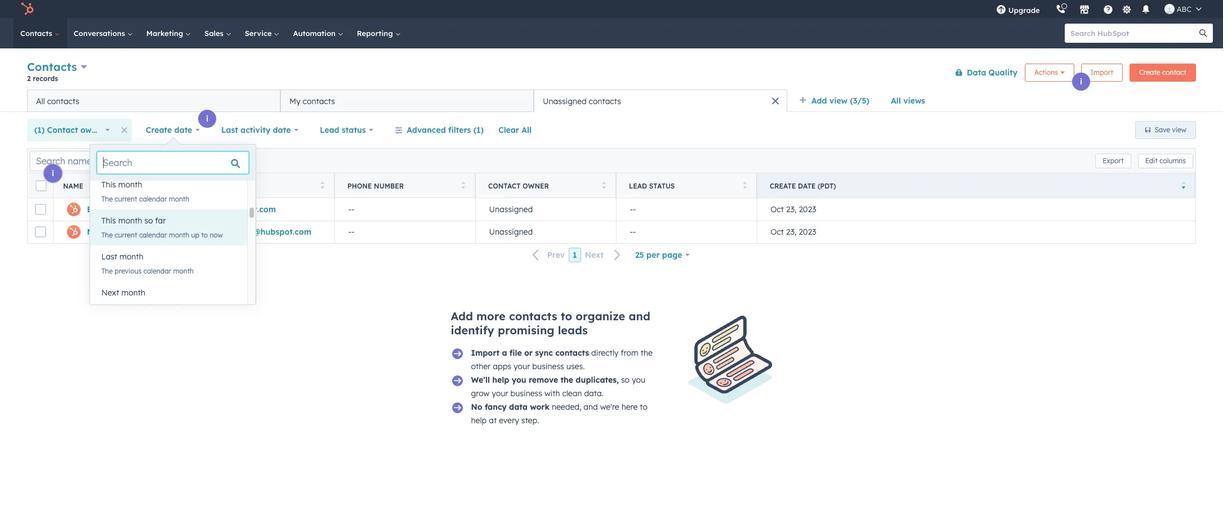 Task type: vqa. For each thing, say whether or not it's contained in the screenshot.
the Last within the last month the previous calendar month
yes



Task type: locate. For each thing, give the bounding box(es) containing it.
to right up
[[201, 231, 208, 239]]

contact inside (1) contact owner popup button
[[47, 125, 78, 135]]

Search name, phone, email addresses, or company search field
[[30, 151, 167, 171]]

0 vertical spatial lead
[[320, 125, 340, 135]]

2 vertical spatial i button
[[44, 165, 62, 183]]

reporting link
[[350, 18, 408, 48]]

all views
[[891, 96, 926, 106]]

this for this month
[[101, 180, 116, 190]]

your up fancy on the bottom
[[492, 389, 509, 399]]

1 vertical spatial and
[[584, 402, 598, 412]]

view inside button
[[1173, 126, 1187, 134]]

0 horizontal spatial owner
[[80, 125, 105, 135]]

0 vertical spatial contact)
[[182, 204, 216, 215]]

to right 'here'
[[640, 402, 648, 412]]

you down from
[[632, 375, 646, 385]]

add inside popup button
[[812, 96, 827, 106]]

0 vertical spatial contacts
[[20, 29, 54, 38]]

0 vertical spatial create
[[1140, 68, 1161, 76]]

we're
[[600, 402, 620, 412]]

1 vertical spatial lead
[[629, 182, 648, 190]]

advanced filters (1) button
[[388, 119, 491, 141]]

month up previous
[[120, 252, 144, 262]]

0 horizontal spatial add
[[451, 309, 473, 323]]

2 oct 23, 2023 from the top
[[771, 227, 817, 237]]

the down brian
[[101, 231, 113, 239]]

2 press to sort. element from the left
[[320, 181, 325, 191]]

business inside the 'so you grow your business with clean data.'
[[511, 389, 543, 399]]

2023
[[799, 204, 817, 215], [799, 227, 817, 237]]

the inside this month so far the current calendar month up to now
[[101, 231, 113, 239]]

1 vertical spatial (sample
[[148, 227, 181, 237]]

so up 'here'
[[621, 375, 630, 385]]

calendar for next month
[[130, 303, 158, 312]]

0 vertical spatial the
[[641, 348, 653, 358]]

contact)
[[182, 204, 216, 215], [183, 227, 217, 237]]

oct 23, 2023 for bh@hubspot.com
[[771, 204, 817, 215]]

next for next month the next calendar month
[[101, 288, 119, 298]]

so inside the 'so you grow your business with clean data.'
[[621, 375, 630, 385]]

1 horizontal spatial (1)
[[474, 125, 484, 135]]

the left previous
[[101, 267, 113, 276]]

i right the actions popup button
[[1081, 77, 1083, 87]]

brian halligan (sample contact)
[[87, 204, 216, 215]]

create down 'all contacts' button
[[146, 125, 172, 135]]

i down (1) contact owner
[[52, 168, 54, 179]]

1 horizontal spatial date
[[273, 125, 291, 135]]

current down the halligan
[[115, 231, 137, 239]]

1 (1) from the left
[[34, 125, 45, 135]]

last inside last month the previous calendar month
[[101, 252, 117, 262]]

1 horizontal spatial your
[[514, 362, 530, 372]]

1 the from the top
[[101, 195, 113, 203]]

oct
[[771, 204, 784, 215], [771, 227, 784, 237]]

add
[[812, 96, 827, 106], [451, 309, 473, 323]]

(sample up far
[[147, 204, 179, 215]]

search image
[[1200, 29, 1208, 37]]

brian
[[87, 204, 108, 215]]

contact
[[47, 125, 78, 135], [489, 182, 521, 190]]

clear all button
[[491, 119, 539, 141]]

add left (3/5)
[[812, 96, 827, 106]]

add left more
[[451, 309, 473, 323]]

4 press to sort. element from the left
[[602, 181, 606, 191]]

help down apps
[[493, 375, 510, 385]]

2 vertical spatial i
[[52, 168, 54, 179]]

to left organize at the bottom
[[561, 309, 573, 323]]

2 date from the left
[[273, 125, 291, 135]]

bh@hubspot.com link
[[208, 204, 276, 215]]

unassigned down contacts 'banner'
[[543, 96, 587, 106]]

2 press to sort. image from the left
[[461, 181, 465, 189]]

unassigned button up prev button
[[476, 221, 616, 243]]

contacts inside button
[[589, 96, 621, 106]]

Search search field
[[97, 152, 249, 174]]

1 vertical spatial unassigned
[[489, 204, 533, 215]]

3 press to sort. image from the left
[[602, 181, 606, 189]]

calendar inside last month the previous calendar month
[[144, 267, 171, 276]]

contacts for all contacts
[[47, 96, 79, 106]]

create date (pdt)
[[770, 182, 837, 190]]

add inside the add more contacts to organize and identify promising leads
[[451, 309, 473, 323]]

1 2023 from the top
[[799, 204, 817, 215]]

1 horizontal spatial to
[[561, 309, 573, 323]]

1 vertical spatial contacts
[[27, 60, 77, 74]]

1 vertical spatial 2023
[[799, 227, 817, 237]]

0 horizontal spatial help
[[471, 416, 487, 426]]

(1) inside button
[[474, 125, 484, 135]]

0 vertical spatial your
[[514, 362, 530, 372]]

0 vertical spatial this
[[101, 180, 116, 190]]

1 horizontal spatial contact
[[489, 182, 521, 190]]

1 vertical spatial i button
[[198, 110, 216, 128]]

1 horizontal spatial next
[[585, 250, 604, 260]]

2023 for emailmaria@hubspot.com
[[799, 227, 817, 237]]

1 horizontal spatial last
[[221, 125, 238, 135]]

calendar down far
[[139, 231, 167, 239]]

date right activity
[[273, 125, 291, 135]]

this inside this month so far the current calendar month up to now
[[101, 216, 116, 226]]

last inside popup button
[[221, 125, 238, 135]]

last month the previous calendar month
[[101, 252, 194, 276]]

abc
[[1177, 5, 1192, 14]]

0 vertical spatial help
[[493, 375, 510, 385]]

1 vertical spatial import
[[471, 348, 500, 358]]

1 vertical spatial to
[[561, 309, 573, 323]]

the for next
[[101, 303, 113, 312]]

5 press to sort. element from the left
[[743, 181, 747, 191]]

0 horizontal spatial the
[[561, 375, 574, 385]]

you left the remove
[[512, 375, 527, 385]]

to inside the add more contacts to organize and identify promising leads
[[561, 309, 573, 323]]

(1) inside popup button
[[34, 125, 45, 135]]

(1) down all contacts
[[34, 125, 45, 135]]

date inside popup button
[[273, 125, 291, 135]]

1 vertical spatial add
[[451, 309, 473, 323]]

1 vertical spatial last
[[101, 252, 117, 262]]

lead
[[320, 125, 340, 135], [629, 182, 648, 190]]

month up johnson
[[118, 216, 142, 226]]

business up data
[[511, 389, 543, 399]]

0 vertical spatial i button
[[1073, 73, 1091, 91]]

no fancy data work
[[471, 402, 550, 412]]

last for last activity date
[[221, 125, 238, 135]]

(1) right filters
[[474, 125, 484, 135]]

0 horizontal spatial last
[[101, 252, 117, 262]]

2 the from the top
[[101, 231, 113, 239]]

contacts right my
[[303, 96, 335, 106]]

1 vertical spatial your
[[492, 389, 509, 399]]

1 vertical spatial view
[[1173, 126, 1187, 134]]

1 vertical spatial contact
[[489, 182, 521, 190]]

marketplaces button
[[1073, 0, 1097, 18]]

marketplaces image
[[1080, 5, 1090, 15]]

all for all views
[[891, 96, 901, 106]]

actions
[[1035, 68, 1059, 76]]

1 vertical spatial oct
[[771, 227, 784, 237]]

2 horizontal spatial create
[[1140, 68, 1161, 76]]

view left (3/5)
[[830, 96, 848, 106]]

4 the from the top
[[101, 303, 113, 312]]

2 23, from the top
[[787, 227, 797, 237]]

contacts up import a file or sync contacts
[[509, 309, 558, 323]]

1 23, from the top
[[787, 204, 797, 215]]

all contacts
[[36, 96, 79, 106]]

Search HubSpot search field
[[1065, 24, 1204, 43]]

owner
[[80, 125, 105, 135], [523, 182, 549, 190]]

all down the "2 records"
[[36, 96, 45, 106]]

owner inside popup button
[[80, 125, 105, 135]]

i left the last activity date popup button
[[206, 114, 209, 124]]

next inside next month the next calendar month
[[101, 288, 119, 298]]

all
[[891, 96, 901, 106], [36, 96, 45, 106], [522, 125, 532, 135]]

0 horizontal spatial to
[[201, 231, 208, 239]]

oct for bh@hubspot.com
[[771, 204, 784, 215]]

and up from
[[629, 309, 651, 323]]

2 2023 from the top
[[799, 227, 817, 237]]

current up the halligan
[[115, 195, 137, 203]]

emailmaria@hubspot.com link
[[208, 227, 312, 237]]

the left next
[[101, 303, 113, 312]]

0 horizontal spatial contact
[[47, 125, 78, 135]]

your down the file
[[514, 362, 530, 372]]

next
[[585, 250, 604, 260], [101, 288, 119, 298]]

0 horizontal spatial i button
[[44, 165, 62, 183]]

0 vertical spatial 2023
[[799, 204, 817, 215]]

help inside needed, and we're here to help at every step.
[[471, 416, 487, 426]]

1 vertical spatial this
[[101, 216, 116, 226]]

1 horizontal spatial add
[[812, 96, 827, 106]]

organize
[[576, 309, 626, 323]]

data quality button
[[948, 61, 1019, 84]]

contact) for emailmaria@hubspot.com
[[183, 227, 217, 237]]

2 current from the top
[[115, 231, 137, 239]]

date
[[174, 125, 192, 135], [273, 125, 291, 135]]

the
[[101, 195, 113, 203], [101, 231, 113, 239], [101, 267, 113, 276], [101, 303, 113, 312]]

0 vertical spatial owner
[[80, 125, 105, 135]]

contacts
[[20, 29, 54, 38], [27, 60, 77, 74]]

1 oct 23, 2023 from the top
[[771, 204, 817, 215]]

0 vertical spatial import
[[1091, 68, 1114, 76]]

next up next
[[101, 288, 119, 298]]

1 vertical spatial next
[[101, 288, 119, 298]]

contacts down hubspot link
[[20, 29, 54, 38]]

all left views
[[891, 96, 901, 106]]

0 horizontal spatial so
[[144, 216, 153, 226]]

view for add
[[830, 96, 848, 106]]

0 vertical spatial i
[[1081, 77, 1083, 87]]

help image
[[1104, 5, 1114, 15]]

0 horizontal spatial view
[[830, 96, 848, 106]]

create left date
[[770, 182, 797, 190]]

descending sort. press to sort ascending. element
[[1182, 181, 1186, 191]]

contacts down contacts 'banner'
[[589, 96, 621, 106]]

contacts inside popup button
[[27, 60, 77, 74]]

0 vertical spatial add
[[812, 96, 827, 106]]

calendar right next
[[130, 303, 158, 312]]

1 horizontal spatial help
[[493, 375, 510, 385]]

lead status button
[[313, 119, 381, 141]]

this for this month so far
[[101, 216, 116, 226]]

(sample down far
[[148, 227, 181, 237]]

view right save
[[1173, 126, 1187, 134]]

sales
[[205, 29, 226, 38]]

calendar inside next month the next calendar month
[[130, 303, 158, 312]]

1 horizontal spatial and
[[629, 309, 651, 323]]

create left contact
[[1140, 68, 1161, 76]]

list box
[[90, 174, 256, 318]]

0 vertical spatial oct 23, 2023
[[771, 204, 817, 215]]

2 vertical spatial to
[[640, 402, 648, 412]]

0 horizontal spatial i
[[52, 168, 54, 179]]

calendar inside this month so far the current calendar month up to now
[[139, 231, 167, 239]]

i button right create date
[[198, 110, 216, 128]]

contact) up last month button
[[183, 227, 217, 237]]

2 this from the top
[[101, 216, 116, 226]]

to inside needed, and we're here to help at every step.
[[640, 402, 648, 412]]

0 vertical spatial last
[[221, 125, 238, 135]]

far
[[155, 216, 166, 226]]

import inside import button
[[1091, 68, 1114, 76]]

this inside the this month the current calendar month
[[101, 180, 116, 190]]

help down the no
[[471, 416, 487, 426]]

1 vertical spatial contact)
[[183, 227, 217, 237]]

business up we'll help you remove the duplicates,
[[533, 362, 564, 372]]

0 horizontal spatial date
[[174, 125, 192, 135]]

all inside button
[[36, 96, 45, 106]]

press to sort. image
[[179, 181, 184, 189]]

0 horizontal spatial import
[[471, 348, 500, 358]]

4 press to sort. image from the left
[[743, 181, 747, 189]]

1 oct from the top
[[771, 204, 784, 215]]

calendar inside the this month the current calendar month
[[139, 195, 167, 203]]

last up previous
[[101, 252, 117, 262]]

contacts
[[47, 96, 79, 106], [303, 96, 335, 106], [589, 96, 621, 106], [509, 309, 558, 323], [556, 348, 589, 358]]

the right from
[[641, 348, 653, 358]]

create inside popup button
[[146, 125, 172, 135]]

and down data.
[[584, 402, 598, 412]]

notifications image
[[1141, 5, 1152, 15]]

unassigned button
[[476, 198, 616, 221], [476, 221, 616, 243]]

1 horizontal spatial create
[[770, 182, 797, 190]]

search button
[[1195, 24, 1214, 43]]

0 horizontal spatial lead
[[320, 125, 340, 135]]

0 vertical spatial business
[[533, 362, 564, 372]]

0 horizontal spatial (1)
[[34, 125, 45, 135]]

unassigned contacts button
[[534, 90, 788, 112]]

i button right 'actions'
[[1073, 73, 1091, 91]]

the inside last month the previous calendar month
[[101, 267, 113, 276]]

fancy
[[485, 402, 507, 412]]

data
[[967, 67, 987, 77]]

next inside button
[[585, 250, 604, 260]]

1 horizontal spatial you
[[632, 375, 646, 385]]

records
[[33, 74, 58, 83]]

1 vertical spatial current
[[115, 231, 137, 239]]

-
[[348, 204, 352, 215], [352, 204, 355, 215], [630, 204, 633, 215], [633, 204, 636, 215], [348, 227, 352, 237], [352, 227, 355, 237], [630, 227, 633, 237], [633, 227, 636, 237]]

1 this from the top
[[101, 180, 116, 190]]

help
[[493, 375, 510, 385], [471, 416, 487, 426]]

last
[[221, 125, 238, 135], [101, 252, 117, 262]]

contacts down records
[[47, 96, 79, 106]]

press to sort. element for email
[[320, 181, 325, 191]]

lead for lead status
[[629, 182, 648, 190]]

1 vertical spatial the
[[561, 375, 574, 385]]

marketing link
[[140, 18, 198, 48]]

the inside the this month the current calendar month
[[101, 195, 113, 203]]

0 horizontal spatial next
[[101, 288, 119, 298]]

so down brian halligan (sample contact)
[[144, 216, 153, 226]]

unassigned
[[543, 96, 587, 106], [489, 204, 533, 215], [489, 227, 533, 237]]

2 vertical spatial unassigned
[[489, 227, 533, 237]]

advanced filters (1)
[[407, 125, 484, 135]]

0 vertical spatial view
[[830, 96, 848, 106]]

date inside popup button
[[174, 125, 192, 135]]

the up clean
[[561, 375, 574, 385]]

last activity date button
[[214, 119, 306, 141]]

unassigned button down contact owner
[[476, 198, 616, 221]]

create for create contact
[[1140, 68, 1161, 76]]

2
[[27, 74, 31, 83]]

contacts up records
[[27, 60, 77, 74]]

2 vertical spatial create
[[770, 182, 797, 190]]

this down search name, phone, email addresses, or company search field
[[101, 180, 116, 190]]

0 vertical spatial contact
[[47, 125, 78, 135]]

2 you from the left
[[632, 375, 646, 385]]

columns
[[1160, 156, 1187, 165]]

contact down clear
[[489, 182, 521, 190]]

this
[[101, 180, 116, 190], [101, 216, 116, 226]]

0 horizontal spatial and
[[584, 402, 598, 412]]

emailmaria@hubspot.com
[[208, 227, 312, 237]]

press to sort. element
[[179, 181, 184, 191], [320, 181, 325, 191], [461, 181, 465, 191], [602, 181, 606, 191], [743, 181, 747, 191]]

calendar up brian halligan (sample contact)
[[139, 195, 167, 203]]

month left up
[[169, 231, 189, 239]]

1 vertical spatial help
[[471, 416, 487, 426]]

page
[[663, 250, 683, 260]]

more
[[477, 309, 506, 323]]

i button
[[1073, 73, 1091, 91], [198, 110, 216, 128], [44, 165, 62, 183]]

create inside button
[[1140, 68, 1161, 76]]

current inside this month so far the current calendar month up to now
[[115, 231, 137, 239]]

0 vertical spatial and
[[629, 309, 651, 323]]

halligan
[[111, 204, 144, 215]]

0 vertical spatial (sample
[[147, 204, 179, 215]]

the inside next month the next calendar month
[[101, 303, 113, 312]]

1 vertical spatial business
[[511, 389, 543, 399]]

contacts for my contacts
[[303, 96, 335, 106]]

1 horizontal spatial so
[[621, 375, 630, 385]]

1 press to sort. image from the left
[[320, 181, 325, 189]]

promising
[[498, 323, 555, 338]]

0 horizontal spatial you
[[512, 375, 527, 385]]

2 horizontal spatial all
[[891, 96, 901, 106]]

next right 1 button
[[585, 250, 604, 260]]

1 horizontal spatial import
[[1091, 68, 1114, 76]]

status
[[342, 125, 366, 135]]

0 horizontal spatial your
[[492, 389, 509, 399]]

the for this
[[101, 195, 113, 203]]

2 oct from the top
[[771, 227, 784, 237]]

1 date from the left
[[174, 125, 192, 135]]

1 current from the top
[[115, 195, 137, 203]]

view for save
[[1173, 126, 1187, 134]]

1
[[573, 250, 577, 260]]

--
[[348, 204, 355, 215], [630, 204, 636, 215], [348, 227, 355, 237], [630, 227, 636, 237]]

(sample
[[147, 204, 179, 215], [148, 227, 181, 237]]

unassigned down contact owner
[[489, 204, 533, 215]]

the up brian
[[101, 195, 113, 203]]

all for all contacts
[[36, 96, 45, 106]]

press to sort. image
[[320, 181, 325, 189], [461, 181, 465, 189], [602, 181, 606, 189], [743, 181, 747, 189]]

unassigned up prev button
[[489, 227, 533, 237]]

3 the from the top
[[101, 267, 113, 276]]

2 unassigned button from the top
[[476, 221, 616, 243]]

oct 23, 2023
[[771, 204, 817, 215], [771, 227, 817, 237]]

clear
[[499, 125, 519, 135]]

1 horizontal spatial i
[[206, 114, 209, 124]]

1 horizontal spatial all
[[522, 125, 532, 135]]

25 per page
[[636, 250, 683, 260]]

business
[[533, 362, 564, 372], [511, 389, 543, 399]]

contact) up up
[[182, 204, 216, 215]]

work
[[530, 402, 550, 412]]

0 horizontal spatial create
[[146, 125, 172, 135]]

a
[[502, 348, 507, 358]]

1 vertical spatial oct 23, 2023
[[771, 227, 817, 237]]

import for import
[[1091, 68, 1114, 76]]

1 horizontal spatial view
[[1173, 126, 1187, 134]]

2 horizontal spatial to
[[640, 402, 648, 412]]

descending sort. press to sort ascending. image
[[1182, 181, 1186, 189]]

menu
[[989, 0, 1210, 18]]

lead inside popup button
[[320, 125, 340, 135]]

(1)
[[34, 125, 45, 135], [474, 125, 484, 135]]

create
[[1140, 68, 1161, 76], [146, 125, 172, 135], [770, 182, 797, 190]]

3 press to sort. element from the left
[[461, 181, 465, 191]]

last left activity
[[221, 125, 238, 135]]

last month button
[[90, 246, 247, 268]]

contact down all contacts
[[47, 125, 78, 135]]

2 (1) from the left
[[474, 125, 484, 135]]

0 vertical spatial current
[[115, 195, 137, 203]]

contacts up uses.
[[556, 348, 589, 358]]

i button left name
[[44, 165, 62, 183]]

johnson
[[112, 227, 146, 237]]

0 vertical spatial 23,
[[787, 204, 797, 215]]

import down search hubspot search field
[[1091, 68, 1114, 76]]

sync
[[535, 348, 553, 358]]

unassigned contacts
[[543, 96, 621, 106]]

the
[[641, 348, 653, 358], [561, 375, 574, 385]]

1 vertical spatial 23,
[[787, 227, 797, 237]]

1 horizontal spatial owner
[[523, 182, 549, 190]]

import up 'other'
[[471, 348, 500, 358]]

2 horizontal spatial i button
[[1073, 73, 1091, 91]]

1 vertical spatial create
[[146, 125, 172, 135]]

1 horizontal spatial the
[[641, 348, 653, 358]]

this up maria
[[101, 216, 116, 226]]

date up the search search field
[[174, 125, 192, 135]]

calendar
[[139, 195, 167, 203], [139, 231, 167, 239], [144, 267, 171, 276], [130, 303, 158, 312]]

1 unassigned button from the top
[[476, 198, 616, 221]]

all right clear
[[522, 125, 532, 135]]

view inside popup button
[[830, 96, 848, 106]]

up
[[191, 231, 199, 239]]

unassigned for emailmaria@hubspot.com
[[489, 227, 533, 237]]

calendar up next month button
[[144, 267, 171, 276]]



Task type: describe. For each thing, give the bounding box(es) containing it.
(pdt)
[[818, 182, 837, 190]]

activity
[[241, 125, 271, 135]]

last activity date
[[221, 125, 291, 135]]

import button
[[1082, 63, 1123, 81]]

press to sort. element for lead status
[[743, 181, 747, 191]]

here
[[622, 402, 638, 412]]

save view
[[1155, 126, 1187, 134]]

contacts banner
[[27, 58, 1197, 90]]

this month the current calendar month
[[101, 180, 189, 203]]

add more contacts to organize and identify promising leads
[[451, 309, 651, 338]]

unassigned button for emailmaria@hubspot.com
[[476, 221, 616, 243]]

identify
[[451, 323, 495, 338]]

conversations
[[74, 29, 127, 38]]

month right next
[[160, 303, 181, 312]]

23, for bh@hubspot.com
[[787, 204, 797, 215]]

menu containing abc
[[989, 0, 1210, 18]]

quality
[[989, 67, 1018, 77]]

current inside the this month the current calendar month
[[115, 195, 137, 203]]

add for add view (3/5)
[[812, 96, 827, 106]]

at
[[489, 416, 497, 426]]

calling icon image
[[1056, 5, 1066, 15]]

uses.
[[567, 362, 585, 372]]

to inside this month so far the current calendar month up to now
[[201, 231, 208, 239]]

lead for lead status
[[320, 125, 340, 135]]

so you grow your business with clean data.
[[471, 375, 646, 399]]

23, for emailmaria@hubspot.com
[[787, 227, 797, 237]]

abc button
[[1158, 0, 1209, 18]]

conversations link
[[67, 18, 140, 48]]

contacts for unassigned contacts
[[589, 96, 621, 106]]

hubspot image
[[20, 2, 34, 16]]

now
[[210, 231, 223, 239]]

prev
[[548, 250, 565, 260]]

business inside "directly from the other apps your business uses."
[[533, 362, 564, 372]]

import for import a file or sync contacts
[[471, 348, 500, 358]]

views
[[904, 96, 926, 106]]

oct 23, 2023 for emailmaria@hubspot.com
[[771, 227, 817, 237]]

export
[[1103, 156, 1124, 165]]

1 horizontal spatial i button
[[198, 110, 216, 128]]

or
[[525, 348, 533, 358]]

maria johnson (sample contact) link
[[87, 227, 217, 237]]

lead status
[[320, 125, 366, 135]]

upgrade
[[1009, 6, 1041, 15]]

contact owner
[[489, 182, 549, 190]]

oct for emailmaria@hubspot.com
[[771, 227, 784, 237]]

1 vertical spatial i
[[206, 114, 209, 124]]

number
[[374, 182, 404, 190]]

brad klo image
[[1165, 4, 1175, 14]]

filters
[[449, 125, 471, 135]]

actions button
[[1026, 63, 1075, 81]]

we'll help you remove the duplicates,
[[471, 375, 619, 385]]

press to sort. image for contact
[[602, 181, 606, 189]]

upgrade image
[[997, 5, 1007, 15]]

contact) for bh@hubspot.com
[[182, 204, 216, 215]]

duplicates,
[[576, 375, 619, 385]]

with
[[545, 389, 560, 399]]

and inside needed, and we're here to help at every step.
[[584, 402, 598, 412]]

month up the halligan
[[118, 180, 142, 190]]

the for last
[[101, 267, 113, 276]]

leads
[[558, 323, 588, 338]]

reporting
[[357, 29, 395, 38]]

so inside this month so far the current calendar month up to now
[[144, 216, 153, 226]]

needed, and we're here to help at every step.
[[471, 402, 648, 426]]

data
[[509, 402, 528, 412]]

maria
[[87, 227, 110, 237]]

unassigned button for bh@hubspot.com
[[476, 198, 616, 221]]

1 button
[[569, 248, 581, 263]]

marketing
[[146, 29, 185, 38]]

contacts link
[[14, 18, 67, 48]]

file
[[510, 348, 522, 358]]

1 press to sort. element from the left
[[179, 181, 184, 191]]

month down press to sort. image
[[169, 195, 189, 203]]

needed,
[[552, 402, 582, 412]]

press to sort. element for phone number
[[461, 181, 465, 191]]

0 vertical spatial unassigned
[[543, 96, 587, 106]]

maria johnson (sample contact)
[[87, 227, 217, 237]]

next month the next calendar month
[[101, 288, 181, 312]]

press to sort. image for phone
[[461, 181, 465, 189]]

clean
[[563, 389, 582, 399]]

the inside "directly from the other apps your business uses."
[[641, 348, 653, 358]]

add for add more contacts to organize and identify promising leads
[[451, 309, 473, 323]]

my
[[290, 96, 301, 106]]

all contacts button
[[27, 90, 281, 112]]

last for last month the previous calendar month
[[101, 252, 117, 262]]

hubspot link
[[14, 2, 42, 16]]

next for next
[[585, 250, 604, 260]]

phone
[[348, 182, 372, 190]]

export button
[[1096, 154, 1132, 168]]

data quality
[[967, 67, 1018, 77]]

data.
[[585, 389, 604, 399]]

remove
[[529, 375, 559, 385]]

apps
[[493, 362, 512, 372]]

we'll
[[471, 375, 490, 385]]

calendar for this month
[[139, 195, 167, 203]]

from
[[621, 348, 639, 358]]

contact
[[1163, 68, 1187, 76]]

unassigned for bh@hubspot.com
[[489, 204, 533, 215]]

25
[[636, 250, 644, 260]]

save
[[1155, 126, 1171, 134]]

your inside the 'so you grow your business with clean data.'
[[492, 389, 509, 399]]

settings link
[[1121, 3, 1135, 15]]

all inside button
[[522, 125, 532, 135]]

(1) contact owner button
[[27, 119, 117, 141]]

month up next
[[121, 288, 145, 298]]

all views link
[[884, 90, 933, 112]]

edit columns
[[1146, 156, 1187, 165]]

press to sort. image for lead
[[743, 181, 747, 189]]

create for create date (pdt)
[[770, 182, 797, 190]]

add view (3/5) button
[[792, 90, 884, 112]]

press to sort. element for contact owner
[[602, 181, 606, 191]]

(sample for johnson
[[148, 227, 181, 237]]

and inside the add more contacts to organize and identify promising leads
[[629, 309, 651, 323]]

2023 for bh@hubspot.com
[[799, 204, 817, 215]]

automation
[[293, 29, 338, 38]]

calendar for last month
[[144, 267, 171, 276]]

1 you from the left
[[512, 375, 527, 385]]

2 horizontal spatial i
[[1081, 77, 1083, 87]]

(1) contact owner
[[34, 125, 105, 135]]

list box containing this month
[[90, 174, 256, 318]]

emailmaria@hubspot.com button
[[194, 221, 335, 243]]

save view button
[[1136, 121, 1197, 139]]

per
[[647, 250, 660, 260]]

phone number
[[348, 182, 404, 190]]

service link
[[238, 18, 286, 48]]

calling icon button
[[1052, 2, 1071, 16]]

2 records
[[27, 74, 58, 83]]

email
[[207, 182, 229, 190]]

bh@hubspot.com button
[[194, 198, 335, 221]]

directly
[[592, 348, 619, 358]]

your inside "directly from the other apps your business uses."
[[514, 362, 530, 372]]

import a file or sync contacts
[[471, 348, 589, 358]]

you inside the 'so you grow your business with clean data.'
[[632, 375, 646, 385]]

status
[[649, 182, 675, 190]]

pagination navigation
[[526, 248, 628, 263]]

date
[[798, 182, 816, 190]]

create for create date
[[146, 125, 172, 135]]

contacts inside the add more contacts to organize and identify promising leads
[[509, 309, 558, 323]]

(sample for halligan
[[147, 204, 179, 215]]

bh@hubspot.com
[[208, 204, 276, 215]]

this month so far button
[[90, 210, 247, 232]]

lead status
[[629, 182, 675, 190]]

settings image
[[1123, 5, 1133, 15]]

month up next month button
[[173, 267, 194, 276]]



